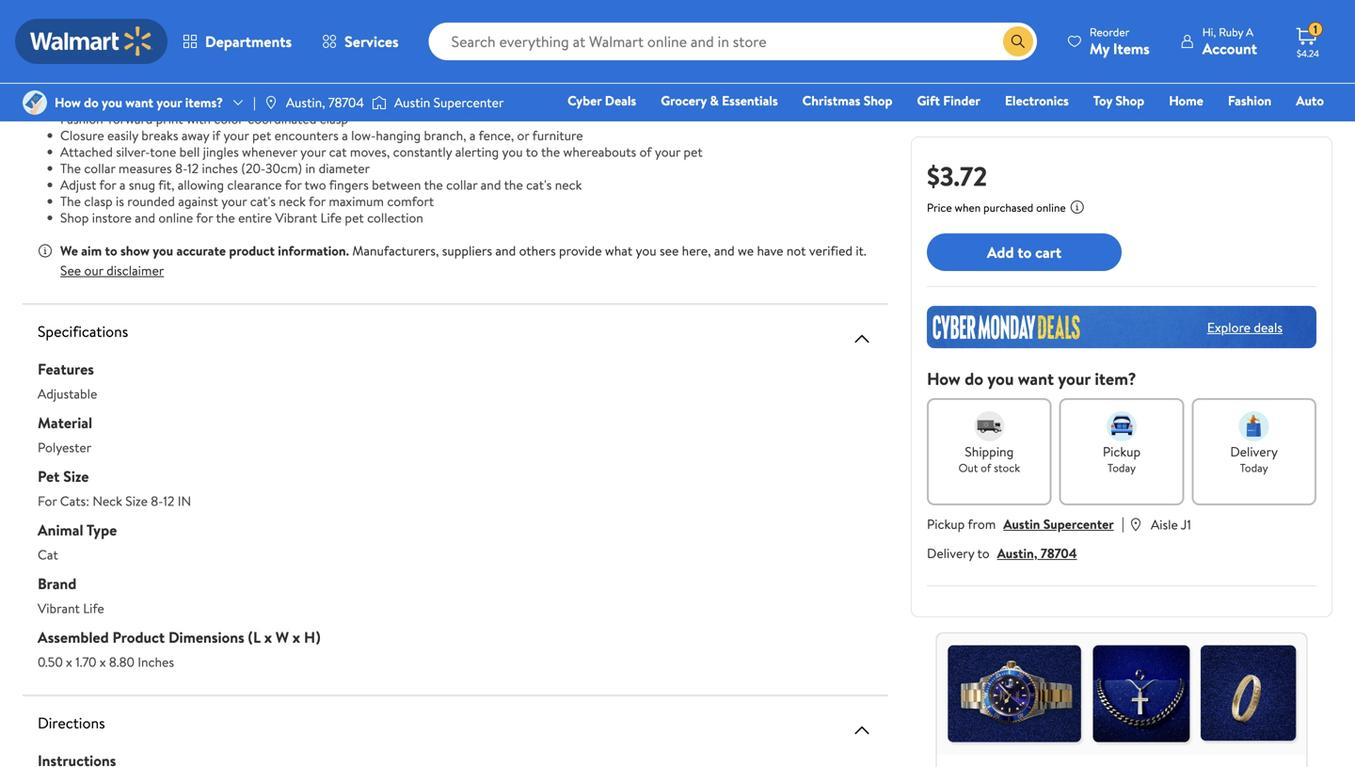 Task type: describe. For each thing, give the bounding box(es) containing it.
$3.72
[[927, 158, 987, 194]]

x left the 1.70
[[66, 653, 72, 671]]

pickup for pickup today
[[1103, 442, 1141, 461]]

intent image for shipping image
[[974, 411, 1005, 441]]

cyber monday deals image
[[927, 306, 1317, 348]]

gift finder
[[917, 91, 981, 110]]

pet up 877-
[[736, 20, 756, 39]]

easily
[[107, 126, 138, 144]]

supercenter inside pickup from austin supercenter |
[[1044, 515, 1114, 533]]

vibrant inside features adjustable material polyester pet size for cats: neck size 8-12 in animal type cat brand vibrant life assembled product dimensions (l x w x h) 0.50 x 1.70 x 8.80 inches
[[38, 599, 80, 617]]

pet left at in the top of the page
[[642, 0, 661, 19]]

we
[[738, 241, 754, 260]]

forward
[[108, 110, 153, 128]]

first.
[[759, 20, 786, 39]]

life up the easily
[[106, 93, 127, 112]]

bell
[[179, 143, 200, 161]]

what
[[605, 241, 633, 260]]

a left fence,
[[470, 126, 476, 144]]

low-
[[351, 126, 376, 144]]

0 horizontal spatial cat's
[[250, 192, 276, 210]]

information.
[[278, 241, 349, 260]]

0 vertical spatial 78704
[[328, 93, 364, 111]]

 image for austin, 78704
[[263, 95, 278, 110]]

intent image for pickup image
[[1107, 411, 1137, 441]]

diameter
[[319, 159, 370, 177]]

0 vertical spatial size
[[63, 466, 89, 487]]

reorder my items
[[1090, 24, 1150, 59]]

allowing
[[178, 176, 224, 194]]

mind,
[[537, 0, 570, 19]]

walmart+
[[1268, 118, 1324, 136]]

or right it
[[446, 40, 458, 58]]

for inside help your pets live the vibrant life! our products are specially crafted with one goal in mind, seeing your pet at its very best. with a variety of offerings designed to keep animals healthy, happy and energized, vibrant life stands out as the brand that truly puts your pet first. if for any reason you or your pet don't love this product, we'll replace it or give you your money back. for questions, call 1-877-307-2192 or visit walmart.com.
[[615, 40, 634, 58]]

energized,
[[352, 20, 411, 39]]

and down the alerting
[[481, 176, 501, 194]]

toy shop link
[[1085, 90, 1153, 111]]

shop for christmas shop
[[864, 91, 893, 110]]

stands
[[486, 20, 523, 39]]

encounters
[[274, 126, 339, 144]]

0 horizontal spatial austin
[[394, 93, 430, 111]]

you up the easily
[[102, 93, 122, 111]]

in inside help your pets live the vibrant life! our products are specially crafted with one goal in mind, seeing your pet at its very best. with a variety of offerings designed to keep animals healthy, happy and energized, vibrant life stands out as the brand that truly puts your pet first. if for any reason you or your pet don't love this product, we'll replace it or give you your money back. for questions, call 1-877-307-2192 or visit walmart.com.
[[524, 0, 534, 19]]

snug
[[129, 176, 155, 194]]

deals
[[605, 91, 636, 110]]

pet down animals
[[201, 40, 221, 58]]

accurate
[[176, 241, 226, 260]]

add to cart
[[987, 242, 1062, 262]]

price when purchased online
[[927, 200, 1066, 216]]

color-
[[214, 110, 248, 128]]

happy
[[290, 20, 324, 39]]

specifications
[[38, 321, 128, 342]]

a inside help your pets live the vibrant life! our products are specially crafted with one goal in mind, seeing your pet at its very best. with a variety of offerings designed to keep animals healthy, happy and energized, vibrant life stands out as the brand that truly puts your pet first. if for any reason you or your pet don't love this product, we'll replace it or give you your money back. for questions, call 1-877-307-2192 or visit walmart.com.
[[785, 0, 791, 19]]

money
[[541, 40, 579, 58]]

0 horizontal spatial neck
[[279, 192, 306, 210]]

2 the from the top
[[60, 192, 81, 210]]

austin, 78704
[[286, 93, 364, 111]]

of inside help your pets live the vibrant life! our products are specially crafted with one goal in mind, seeing your pet at its very best. with a variety of offerings designed to keep animals healthy, happy and energized, vibrant life stands out as the brand that truly puts your pet first. if for any reason you or your pet don't love this product, we'll replace it or give you your money back. for questions, call 1-877-307-2192 or visit walmart.com.
[[837, 0, 849, 19]]

a left the snug
[[119, 176, 126, 194]]

1 horizontal spatial neck
[[555, 176, 582, 194]]

1 horizontal spatial cat's
[[526, 176, 552, 194]]

out
[[959, 460, 978, 476]]

austin inside pickup from austin supercenter |
[[1004, 515, 1040, 533]]

away
[[182, 126, 209, 144]]

account
[[1203, 38, 1257, 59]]

want for items?
[[125, 93, 153, 111]]

is
[[116, 192, 124, 210]]

verified
[[809, 241, 853, 260]]

you right "show"
[[153, 241, 173, 260]]

others
[[519, 241, 556, 260]]

finder
[[943, 91, 981, 110]]

our
[[245, 0, 267, 19]]

x right (l
[[264, 627, 272, 648]]

toy
[[1093, 91, 1113, 110]]

services
[[345, 31, 399, 52]]

0 vertical spatial clasp
[[320, 110, 348, 128]]

a left low-
[[342, 126, 348, 144]]

for inside help your pets live the vibrant life! our products are specially crafted with one goal in mind, seeing your pet at its very best. with a variety of offerings designed to keep animals healthy, happy and energized, vibrant life stands out as the brand that truly puts your pet first. if for any reason you or your pet don't love this product, we'll replace it or give you your money back. for questions, call 1-877-307-2192 or visit walmart.com.
[[50, 40, 67, 58]]

fence,
[[479, 126, 514, 144]]

delivery for today
[[1230, 442, 1278, 461]]

your left cat
[[300, 143, 326, 161]]

1 horizontal spatial collar
[[446, 176, 477, 194]]

home
[[1169, 91, 1204, 110]]

delivery to austin, 78704
[[927, 544, 1077, 562]]

1 horizontal spatial austin,
[[997, 544, 1038, 562]]

your right if
[[223, 126, 249, 144]]

877-
[[731, 40, 757, 58]]

christmas shop link
[[794, 90, 901, 111]]

cyber deals link
[[559, 90, 645, 111]]

hi,
[[1203, 24, 1216, 40]]

aisle j1
[[1151, 515, 1191, 534]]

or left visit
[[811, 40, 823, 58]]

you down 'designed'
[[134, 40, 155, 58]]

as
[[548, 20, 560, 39]]

cats:
[[60, 492, 89, 510]]

adjustable
[[38, 384, 97, 403]]

fashion link
[[1220, 90, 1280, 111]]

cat inside features adjustable material polyester pet size for cats: neck size 8-12 in animal type cat brand vibrant life assembled product dimensions (l x w x h) 0.50 x 1.70 x 8.80 inches
[[38, 545, 58, 564]]

gift finder link
[[909, 90, 989, 111]]

the down 'constantly'
[[424, 176, 443, 194]]

your left sushi
[[157, 93, 182, 111]]

help your pets live the vibrant life! our products are specially crafted with one goal in mind, seeing your pet at its very best. with a variety of offerings designed to keep animals healthy, happy and energized, vibrant life stands out as the brand that truly puts your pet first. if for any reason you or your pet don't love this product, we'll replace it or give you your money back. for questions, call 1-877-307-2192 or visit walmart.com.
[[38, 0, 850, 78]]

registry
[[1107, 118, 1156, 136]]

vibrant up it
[[414, 20, 458, 39]]

essentials
[[722, 91, 778, 110]]

directions image
[[851, 719, 873, 742]]

the left entire
[[216, 208, 235, 227]]

and left others
[[495, 241, 516, 260]]

questions,
[[637, 40, 696, 58]]

1 vertical spatial size
[[125, 492, 148, 510]]

cat
[[329, 143, 347, 161]]

your down the inches
[[221, 192, 247, 210]]

walmart+ link
[[1260, 117, 1333, 137]]

your down keep
[[173, 40, 198, 58]]

30cm)
[[265, 159, 302, 177]]

for right adjust on the top of the page
[[99, 176, 116, 194]]

branch,
[[424, 126, 466, 144]]

fashion
[[1228, 91, 1272, 110]]

that
[[622, 20, 646, 39]]

products
[[271, 0, 322, 19]]

brand
[[586, 20, 619, 39]]

grocery
[[661, 91, 707, 110]]

 image for austin supercenter
[[372, 93, 387, 112]]

or inside vibrant life polyester sushi break-away cat collar, blue: fashion-forward print with color-coordinated clasp closure easily breaks away if your pet encounters a low-hanging branch, a fence, or furniture attached silver-tone bell jingles whenever your cat moves, constantly alerting you to the whereabouts of your pet the collar measures 8-12 inches (20-30cm) in diameter adjust for a snug fit, allowing clearance for two fingers between the collar and the cat's neck the clasp is rounded against your cat's neck for maximum comfort shop instore and online for the entire vibrant life pet collection
[[517, 126, 529, 144]]

one debit link
[[1171, 117, 1252, 137]]

Search search field
[[429, 23, 1037, 60]]

you up intent image for shipping
[[988, 367, 1014, 391]]

vibrant up closure
[[60, 93, 102, 112]]

tone
[[150, 143, 176, 161]]

give
[[461, 40, 485, 58]]

for inside features adjustable material polyester pet size for cats: neck size 8-12 in animal type cat brand vibrant life assembled product dimensions (l x w x h) 0.50 x 1.70 x 8.80 inches
[[38, 492, 57, 510]]

your down out
[[512, 40, 537, 58]]

one
[[472, 0, 493, 19]]

shipping
[[965, 442, 1014, 461]]

auto registry
[[1107, 91, 1324, 136]]

and right the is
[[135, 208, 155, 227]]

the right live at left top
[[147, 0, 167, 19]]

dimensions
[[168, 627, 244, 648]]

see
[[660, 241, 679, 260]]

1-
[[722, 40, 731, 58]]

have
[[757, 241, 784, 260]]

austin, 78704 button
[[997, 544, 1077, 562]]

specifications image
[[851, 328, 873, 350]]

in inside vibrant life polyester sushi break-away cat collar, blue: fashion-forward print with color-coordinated clasp closure easily breaks away if your pet encounters a low-hanging branch, a fence, or furniture attached silver-tone bell jingles whenever your cat moves, constantly alerting you to the whereabouts of your pet the collar measures 8-12 inches (20-30cm) in diameter adjust for a snug fit, allowing clearance for two fingers between the collar and the cat's neck the clasp is rounded against your cat's neck for maximum comfort shop instore and online for the entire vibrant life pet collection
[[305, 159, 316, 177]]

Walmart Site-Wide search field
[[429, 23, 1037, 60]]

the right 'as'
[[563, 20, 583, 39]]

vibrant up information.
[[275, 208, 317, 227]]

to inside vibrant life polyester sushi break-away cat collar, blue: fashion-forward print with color-coordinated clasp closure easily breaks away if your pet encounters a low-hanging branch, a fence, or furniture attached silver-tone bell jingles whenever your cat moves, constantly alerting you to the whereabouts of your pet the collar measures 8-12 inches (20-30cm) in diameter adjust for a snug fit, allowing clearance for two fingers between the collar and the cat's neck the clasp is rounded against your cat's neck for maximum comfort shop instore and online for the entire vibrant life pet collection
[[526, 143, 538, 161]]

from
[[968, 515, 996, 533]]

help
[[38, 0, 65, 19]]

w
[[276, 627, 289, 648]]



Task type: locate. For each thing, give the bounding box(es) containing it.
0 vertical spatial with
[[443, 0, 469, 19]]

0 vertical spatial cat
[[289, 93, 310, 112]]

today inside delivery today
[[1240, 460, 1268, 476]]

hanging
[[376, 126, 421, 144]]

of right out
[[981, 460, 991, 476]]

your up 1-
[[708, 20, 733, 39]]

1 vertical spatial 78704
[[1041, 544, 1077, 562]]

1 vertical spatial clasp
[[84, 192, 113, 210]]

suppliers
[[442, 241, 492, 260]]

0 horizontal spatial today
[[1108, 460, 1136, 476]]

1 horizontal spatial |
[[1122, 513, 1125, 534]]

to down from
[[977, 544, 990, 562]]

1 vertical spatial for
[[38, 492, 57, 510]]

1 vertical spatial pickup
[[927, 515, 965, 533]]

0 vertical spatial polyester
[[130, 93, 183, 112]]

0 horizontal spatial collar
[[84, 159, 115, 177]]

life inside features adjustable material polyester pet size for cats: neck size 8-12 in animal type cat brand vibrant life assembled product dimensions (l x w x h) 0.50 x 1.70 x 8.80 inches
[[83, 599, 104, 617]]

our
[[84, 261, 103, 280]]

neck down '30cm)'
[[279, 192, 306, 210]]

1 horizontal spatial want
[[1018, 367, 1054, 391]]

1 vertical spatial want
[[1018, 367, 1054, 391]]

of inside vibrant life polyester sushi break-away cat collar, blue: fashion-forward print with color-coordinated clasp closure easily breaks away if your pet encounters a low-hanging branch, a fence, or furniture attached silver-tone bell jingles whenever your cat moves, constantly alerting you to the whereabouts of your pet the collar measures 8-12 inches (20-30cm) in diameter adjust for a snug fit, allowing clearance for two fingers between the collar and the cat's neck the clasp is rounded against your cat's neck for maximum comfort shop instore and online for the entire vibrant life pet collection
[[640, 143, 652, 161]]

1 vertical spatial supercenter
[[1044, 515, 1114, 533]]

with inside help your pets live the vibrant life! our products are specially crafted with one goal in mind, seeing your pet at its very best. with a variety of offerings designed to keep animals healthy, happy and energized, vibrant life stands out as the brand that truly puts your pet first. if for any reason you or your pet don't love this product, we'll replace it or give you your money back. for questions, call 1-877-307-2192 or visit walmart.com.
[[443, 0, 469, 19]]

with
[[754, 0, 782, 19]]

truly
[[649, 20, 676, 39]]

for down that
[[615, 40, 634, 58]]

life up give
[[461, 20, 482, 39]]

search icon image
[[1011, 34, 1026, 49]]

show
[[120, 241, 150, 260]]

1 horizontal spatial in
[[524, 0, 534, 19]]

with left 'one'
[[443, 0, 469, 19]]

very
[[696, 0, 720, 19]]

austin up hanging
[[394, 93, 430, 111]]

puts
[[679, 20, 704, 39]]

of right variety
[[837, 0, 849, 19]]

0 vertical spatial |
[[253, 93, 256, 111]]

12 inside features adjustable material polyester pet size for cats: neck size 8-12 in animal type cat brand vibrant life assembled product dimensions (l x w x h) 0.50 x 1.70 x 8.80 inches
[[163, 492, 174, 510]]

two
[[305, 176, 326, 194]]

comfort
[[387, 192, 434, 210]]

for left two
[[285, 176, 302, 194]]

the left whereabouts
[[541, 143, 560, 161]]

12 left the inches
[[187, 159, 199, 177]]

1 horizontal spatial with
[[443, 0, 469, 19]]

austin,
[[286, 93, 325, 111], [997, 544, 1038, 562]]

do for how do you want your item?
[[965, 367, 984, 391]]

collection
[[367, 208, 423, 227]]

a right with
[[785, 0, 791, 19]]

to right fence,
[[526, 143, 538, 161]]

product
[[229, 241, 275, 260]]

austin, down pickup from austin supercenter |
[[997, 544, 1038, 562]]

we aim to show you accurate product information. manufacturers, suppliers and others provide what you see here, and we have not verified it. see our disclaimer
[[60, 241, 866, 280]]

0 vertical spatial the
[[60, 159, 81, 177]]

aisle
[[1151, 515, 1178, 534]]

0 vertical spatial supercenter
[[434, 93, 504, 111]]

0 horizontal spatial 12
[[163, 492, 174, 510]]

explore
[[1207, 318, 1251, 336]]

clasp up cat
[[320, 110, 348, 128]]

against
[[178, 192, 218, 210]]

0 horizontal spatial |
[[253, 93, 256, 111]]

size up cats:
[[63, 466, 89, 487]]

with for print
[[186, 110, 211, 128]]

you inside vibrant life polyester sushi break-away cat collar, blue: fashion-forward print with color-coordinated clasp closure easily breaks away if your pet encounters a low-hanging branch, a fence, or furniture attached silver-tone bell jingles whenever your cat moves, constantly alerting you to the whereabouts of your pet the collar measures 8-12 inches (20-30cm) in diameter adjust for a snug fit, allowing clearance for two fingers between the collar and the cat's neck the clasp is rounded against your cat's neck for maximum comfort shop instore and online for the entire vibrant life pet collection
[[502, 143, 523, 161]]

in right '30cm)'
[[305, 159, 316, 177]]

12
[[187, 159, 199, 177], [163, 492, 174, 510]]

shop right christmas
[[864, 91, 893, 110]]

0 horizontal spatial 78704
[[328, 93, 364, 111]]

instore
[[92, 208, 132, 227]]

1 horizontal spatial how
[[927, 367, 961, 391]]

with inside vibrant life polyester sushi break-away cat collar, blue: fashion-forward print with color-coordinated clasp closure easily breaks away if your pet encounters a low-hanging branch, a fence, or furniture attached silver-tone bell jingles whenever your cat moves, constantly alerting you to the whereabouts of your pet the collar measures 8-12 inches (20-30cm) in diameter adjust for a snug fit, allowing clearance for two fingers between the collar and the cat's neck the clasp is rounded against your cat's neck for maximum comfort shop instore and online for the entire vibrant life pet collection
[[186, 110, 211, 128]]

2 horizontal spatial shop
[[1116, 91, 1145, 110]]

furniture
[[532, 126, 583, 144]]

today inside "pickup today"
[[1108, 460, 1136, 476]]

want left the item?
[[1018, 367, 1054, 391]]

0 vertical spatial delivery
[[1230, 442, 1278, 461]]

best.
[[723, 0, 751, 19]]

delivery down from
[[927, 544, 974, 562]]

with left if
[[186, 110, 211, 128]]

the down closure
[[60, 159, 81, 177]]

life down two
[[321, 208, 342, 227]]

in
[[524, 0, 534, 19], [305, 159, 316, 177]]

0 horizontal spatial pickup
[[927, 515, 965, 533]]

do up intent image for shipping
[[965, 367, 984, 391]]

 image left fashion-
[[23, 90, 47, 115]]

1 horizontal spatial 12
[[187, 159, 199, 177]]

today for pickup
[[1108, 460, 1136, 476]]

1 horizontal spatial of
[[837, 0, 849, 19]]

services button
[[307, 19, 414, 64]]

polyester inside features adjustable material polyester pet size for cats: neck size 8-12 in animal type cat brand vibrant life assembled product dimensions (l x w x h) 0.50 x 1.70 x 8.80 inches
[[38, 438, 91, 456]]

when
[[955, 200, 981, 216]]

1 vertical spatial delivery
[[927, 544, 974, 562]]

neck down whereabouts
[[555, 176, 582, 194]]

1 horizontal spatial cat
[[289, 93, 310, 112]]

online down fit,
[[158, 208, 193, 227]]

0 vertical spatial do
[[84, 93, 99, 111]]

price
[[927, 200, 952, 216]]

pet down fingers
[[345, 208, 364, 227]]

neck
[[93, 492, 122, 510]]

vibrant up keep
[[170, 0, 213, 19]]

my
[[1090, 38, 1110, 59]]

features
[[38, 359, 94, 379]]

crafted
[[398, 0, 440, 19]]

0 vertical spatial of
[[837, 0, 849, 19]]

to inside the we aim to show you accurate product information. manufacturers, suppliers and others provide what you see here, and we have not verified it. see our disclaimer
[[105, 241, 117, 260]]

0 horizontal spatial polyester
[[38, 438, 91, 456]]

polyester inside vibrant life polyester sushi break-away cat collar, blue: fashion-forward print with color-coordinated clasp closure easily breaks away if your pet encounters a low-hanging branch, a fence, or furniture attached silver-tone bell jingles whenever your cat moves, constantly alerting you to the whereabouts of your pet the collar measures 8-12 inches (20-30cm) in diameter adjust for a snug fit, allowing clearance for two fingers between the collar and the cat's neck the clasp is rounded against your cat's neck for maximum comfort shop instore and online for the entire vibrant life pet collection
[[130, 93, 183, 112]]

want left "print"
[[125, 93, 153, 111]]

0 horizontal spatial  image
[[23, 90, 47, 115]]

| left 'away'
[[253, 93, 256, 111]]

or down keep
[[158, 40, 170, 58]]

307-
[[757, 40, 782, 58]]

here,
[[682, 241, 711, 260]]

1 vertical spatial 12
[[163, 492, 174, 510]]

1 vertical spatial do
[[965, 367, 984, 391]]

clasp left the is
[[84, 192, 113, 210]]

to inside button
[[1018, 242, 1032, 262]]

polyester up breaks
[[130, 93, 183, 112]]

offerings
[[38, 20, 90, 39]]

1 horizontal spatial clasp
[[320, 110, 348, 128]]

any
[[70, 40, 90, 58]]

and down are
[[327, 20, 348, 39]]

cat down animal
[[38, 545, 58, 564]]

maximum
[[329, 192, 384, 210]]

your left the item?
[[1058, 367, 1091, 391]]

the left instore
[[60, 192, 81, 210]]

the down fence,
[[504, 176, 523, 194]]

1 vertical spatial austin
[[1004, 515, 1040, 533]]

0 horizontal spatial size
[[63, 466, 89, 487]]

you right the alerting
[[502, 143, 523, 161]]

0 horizontal spatial how
[[55, 93, 81, 111]]

pet up (20-
[[252, 126, 271, 144]]

1 horizontal spatial polyester
[[130, 93, 183, 112]]

whereabouts
[[563, 143, 636, 161]]

1 horizontal spatial for
[[615, 40, 634, 58]]

walmart image
[[30, 26, 152, 56]]

1 vertical spatial of
[[640, 143, 652, 161]]

1 vertical spatial how
[[927, 367, 961, 391]]

2 horizontal spatial  image
[[372, 93, 387, 112]]

1 horizontal spatial size
[[125, 492, 148, 510]]

pet down grocery
[[684, 143, 703, 161]]

for right if
[[50, 40, 67, 58]]

2192
[[782, 40, 808, 58]]

how for how do you want your items?
[[55, 93, 81, 111]]

back.
[[582, 40, 612, 58]]

1 vertical spatial in
[[305, 159, 316, 177]]

toy shop
[[1093, 91, 1145, 110]]

silver-
[[116, 143, 150, 161]]

visit
[[826, 40, 850, 58]]

cat inside vibrant life polyester sushi break-away cat collar, blue: fashion-forward print with color-coordinated clasp closure easily breaks away if your pet encounters a low-hanging branch, a fence, or furniture attached silver-tone bell jingles whenever your cat moves, constantly alerting you to the whereabouts of your pet the collar measures 8-12 inches (20-30cm) in diameter adjust for a snug fit, allowing clearance for two fingers between the collar and the cat's neck the clasp is rounded against your cat's neck for maximum comfort shop instore and online for the entire vibrant life pet collection
[[289, 93, 310, 112]]

2 horizontal spatial of
[[981, 460, 991, 476]]

today
[[1108, 460, 1136, 476], [1240, 460, 1268, 476]]

1 horizontal spatial 8-
[[175, 159, 187, 177]]

0 horizontal spatial of
[[640, 143, 652, 161]]

to inside help your pets live the vibrant life! our products are specially crafted with one goal in mind, seeing your pet at its very best. with a variety of offerings designed to keep animals healthy, happy and energized, vibrant life stands out as the brand that truly puts your pet first. if for any reason you or your pet don't love this product, we'll replace it or give you your money back. for questions, call 1-877-307-2192 or visit walmart.com.
[[149, 20, 161, 39]]

how up out
[[927, 367, 961, 391]]

for
[[50, 40, 67, 58], [99, 176, 116, 194], [285, 176, 302, 194], [309, 192, 326, 210], [196, 208, 213, 227]]

pickup down intent image for pickup
[[1103, 442, 1141, 461]]

and inside help your pets live the vibrant life! our products are specially crafted with one goal in mind, seeing your pet at its very best. with a variety of offerings designed to keep animals healthy, happy and energized, vibrant life stands out as the brand that truly puts your pet first. if for any reason you or your pet don't love this product, we'll replace it or give you your money back. for questions, call 1-877-307-2192 or visit walmart.com.
[[327, 20, 348, 39]]

see
[[60, 261, 81, 280]]

variety
[[794, 0, 834, 19]]

8- left 'in'
[[151, 492, 163, 510]]

x right the 1.70
[[100, 653, 106, 671]]

and left we at top right
[[714, 241, 735, 260]]

size
[[63, 466, 89, 487], [125, 492, 148, 510]]

pickup left from
[[927, 515, 965, 533]]

debit
[[1211, 118, 1244, 136]]

pickup inside pickup from austin supercenter |
[[927, 515, 965, 533]]

today down intent image for delivery
[[1240, 460, 1268, 476]]

1 horizontal spatial shop
[[864, 91, 893, 110]]

rounded
[[127, 192, 175, 210]]

legal information image
[[1070, 200, 1085, 215]]

78704 down austin supercenter button at bottom right
[[1041, 544, 1077, 562]]

intent image for delivery image
[[1239, 411, 1269, 441]]

1 horizontal spatial pickup
[[1103, 442, 1141, 461]]

8-
[[175, 159, 187, 177], [151, 492, 163, 510]]

provide
[[559, 241, 602, 260]]

you down 'stands'
[[488, 40, 509, 58]]

life up assembled
[[83, 599, 104, 617]]

0 vertical spatial austin
[[394, 93, 430, 111]]

1 vertical spatial austin,
[[997, 544, 1038, 562]]

for left fingers
[[309, 192, 326, 210]]

2 today from the left
[[1240, 460, 1268, 476]]

0 vertical spatial 12
[[187, 159, 199, 177]]

break-
[[219, 93, 256, 112]]

pickup today
[[1103, 442, 1141, 476]]

with for crafted
[[443, 0, 469, 19]]

0 vertical spatial pickup
[[1103, 442, 1141, 461]]

1 vertical spatial polyester
[[38, 438, 91, 456]]

for up accurate
[[196, 208, 213, 227]]

product,
[[308, 40, 357, 58]]

8- right fit,
[[175, 159, 187, 177]]

8- inside features adjustable material polyester pet size for cats: neck size 8-12 in animal type cat brand vibrant life assembled product dimensions (l x w x h) 0.50 x 1.70 x 8.80 inches
[[151, 492, 163, 510]]

 image for how do you want your items?
[[23, 90, 47, 115]]

reason
[[93, 40, 131, 58]]

online left legal information image
[[1036, 200, 1066, 216]]

1 today from the left
[[1108, 460, 1136, 476]]

specially
[[346, 0, 395, 19]]

pickup for pickup from austin supercenter |
[[927, 515, 965, 533]]

how do you want your items?
[[55, 93, 223, 111]]

how do you want your item?
[[927, 367, 1137, 391]]

x right 'w'
[[293, 627, 300, 648]]

j1
[[1181, 515, 1191, 534]]

pet
[[38, 466, 60, 487]]

1 vertical spatial 8-
[[151, 492, 163, 510]]

type
[[87, 520, 117, 540]]

you left see
[[636, 241, 657, 260]]

0 horizontal spatial cat
[[38, 545, 58, 564]]

cat's down (20-
[[250, 192, 276, 210]]

pickup
[[1103, 442, 1141, 461], [927, 515, 965, 533]]

your up the offerings
[[68, 0, 93, 19]]

2 vertical spatial of
[[981, 460, 991, 476]]

0 vertical spatial 8-
[[175, 159, 187, 177]]

life inside help your pets live the vibrant life! our products are specially crafted with one goal in mind, seeing your pet at its very best. with a variety of offerings designed to keep animals healthy, happy and energized, vibrant life stands out as the brand that truly puts your pet first. if for any reason you or your pet don't love this product, we'll replace it or give you your money back. for questions, call 1-877-307-2192 or visit walmart.com.
[[461, 20, 482, 39]]

supercenter up branch,
[[434, 93, 504, 111]]

12 left 'in'
[[163, 492, 174, 510]]

1 vertical spatial cat
[[38, 545, 58, 564]]

it
[[435, 40, 443, 58]]

0.50
[[38, 653, 63, 671]]

austin supercenter
[[394, 93, 504, 111]]

how
[[55, 93, 81, 111], [927, 367, 961, 391]]

shop for toy shop
[[1116, 91, 1145, 110]]

cyber deals
[[568, 91, 636, 110]]

departments button
[[168, 19, 307, 64]]

0 horizontal spatial for
[[38, 492, 57, 510]]

departments
[[205, 31, 292, 52]]

shop down adjust on the top of the page
[[60, 208, 89, 227]]

1 horizontal spatial do
[[965, 367, 984, 391]]

1 the from the top
[[60, 159, 81, 177]]

0 horizontal spatial with
[[186, 110, 211, 128]]

0 horizontal spatial in
[[305, 159, 316, 177]]

 image up low-
[[372, 93, 387, 112]]

of inside "shipping out of stock"
[[981, 460, 991, 476]]

want for item?
[[1018, 367, 1054, 391]]

78704 up low-
[[328, 93, 364, 111]]

0 vertical spatial want
[[125, 93, 153, 111]]

online inside vibrant life polyester sushi break-away cat collar, blue: fashion-forward print with color-coordinated clasp closure easily breaks away if your pet encounters a low-hanging branch, a fence, or furniture attached silver-tone bell jingles whenever your cat moves, constantly alerting you to the whereabouts of your pet the collar measures 8-12 inches (20-30cm) in diameter adjust for a snug fit, allowing clearance for two fingers between the collar and the cat's neck the clasp is rounded against your cat's neck for maximum comfort shop instore and online for the entire vibrant life pet collection
[[158, 208, 193, 227]]

polyester down material
[[38, 438, 91, 456]]

1 horizontal spatial supercenter
[[1044, 515, 1114, 533]]

not
[[787, 241, 806, 260]]

supercenter up austin, 78704 button
[[1044, 515, 1114, 533]]

0 horizontal spatial 8-
[[151, 492, 163, 510]]

shop inside vibrant life polyester sushi break-away cat collar, blue: fashion-forward print with color-coordinated clasp closure easily breaks away if your pet encounters a low-hanging branch, a fence, or furniture attached silver-tone bell jingles whenever your cat moves, constantly alerting you to the whereabouts of your pet the collar measures 8-12 inches (20-30cm) in diameter adjust for a snug fit, allowing clearance for two fingers between the collar and the cat's neck the clasp is rounded against your cat's neck for maximum comfort shop instore and online for the entire vibrant life pet collection
[[60, 208, 89, 227]]

to left keep
[[149, 20, 161, 39]]

 image
[[23, 90, 47, 115], [372, 93, 387, 112], [263, 95, 278, 110]]

1 horizontal spatial online
[[1036, 200, 1066, 216]]

8- inside vibrant life polyester sushi break-away cat collar, blue: fashion-forward print with color-coordinated clasp closure easily breaks away if your pet encounters a low-hanging branch, a fence, or furniture attached silver-tone bell jingles whenever your cat moves, constantly alerting you to the whereabouts of your pet the collar measures 8-12 inches (20-30cm) in diameter adjust for a snug fit, allowing clearance for two fingers between the collar and the cat's neck the clasp is rounded against your cat's neck for maximum comfort shop instore and online for the entire vibrant life pet collection
[[175, 159, 187, 177]]

delivery for to
[[927, 544, 974, 562]]

cyber
[[568, 91, 602, 110]]

0 vertical spatial for
[[615, 40, 634, 58]]

how for how do you want your item?
[[927, 367, 961, 391]]

explore deals
[[1207, 318, 1283, 336]]

one
[[1180, 118, 1208, 136]]

home link
[[1161, 90, 1212, 111]]

grocery & essentials link
[[652, 90, 786, 111]]

0 vertical spatial austin,
[[286, 93, 325, 111]]

0 horizontal spatial shop
[[60, 208, 89, 227]]

0 vertical spatial how
[[55, 93, 81, 111]]

0 horizontal spatial delivery
[[927, 544, 974, 562]]

delivery today
[[1230, 442, 1278, 476]]

1 horizontal spatial delivery
[[1230, 442, 1278, 461]]

0 horizontal spatial clasp
[[84, 192, 113, 210]]

fashion-
[[60, 110, 108, 128]]

1 horizontal spatial 78704
[[1041, 544, 1077, 562]]

to right aim
[[105, 241, 117, 260]]

explore deals link
[[1200, 310, 1290, 344]]

do for how do you want your items?
[[84, 93, 99, 111]]

gift
[[917, 91, 940, 110]]

cat right 'away'
[[289, 93, 310, 112]]

0 horizontal spatial do
[[84, 93, 99, 111]]

1 vertical spatial with
[[186, 110, 211, 128]]

1 vertical spatial the
[[60, 192, 81, 210]]

1 horizontal spatial austin
[[1004, 515, 1040, 533]]

0 horizontal spatial want
[[125, 93, 153, 111]]

1 horizontal spatial today
[[1240, 460, 1268, 476]]

1 horizontal spatial  image
[[263, 95, 278, 110]]

to left "cart"
[[1018, 242, 1032, 262]]

cart
[[1035, 242, 1062, 262]]

12 inside vibrant life polyester sushi break-away cat collar, blue: fashion-forward print with color-coordinated clasp closure easily breaks away if your pet encounters a low-hanging branch, a fence, or furniture attached silver-tone bell jingles whenever your cat moves, constantly alerting you to the whereabouts of your pet the collar measures 8-12 inches (20-30cm) in diameter adjust for a snug fit, allowing clearance for two fingers between the collar and the cat's neck the clasp is rounded against your cat's neck for maximum comfort shop instore and online for the entire vibrant life pet collection
[[187, 159, 199, 177]]

size right neck
[[125, 492, 148, 510]]

0 horizontal spatial supercenter
[[434, 93, 504, 111]]

today for delivery
[[1240, 460, 1268, 476]]

item?
[[1095, 367, 1137, 391]]

how down walmart.com.
[[55, 93, 81, 111]]

your down grocery
[[655, 143, 681, 161]]

your up that
[[613, 0, 638, 19]]

cat's
[[526, 176, 552, 194], [250, 192, 276, 210]]

pickup from austin supercenter |
[[927, 513, 1125, 534]]

for down pet
[[38, 492, 57, 510]]

vibrant down brand
[[38, 599, 80, 617]]

 image right "break-"
[[263, 95, 278, 110]]

0 horizontal spatial austin,
[[286, 93, 325, 111]]

supercenter
[[434, 93, 504, 111], [1044, 515, 1114, 533]]

or right fence,
[[517, 126, 529, 144]]

0 horizontal spatial online
[[158, 208, 193, 227]]

1 vertical spatial |
[[1122, 513, 1125, 534]]

0 vertical spatial in
[[524, 0, 534, 19]]



Task type: vqa. For each thing, say whether or not it's contained in the screenshot.


